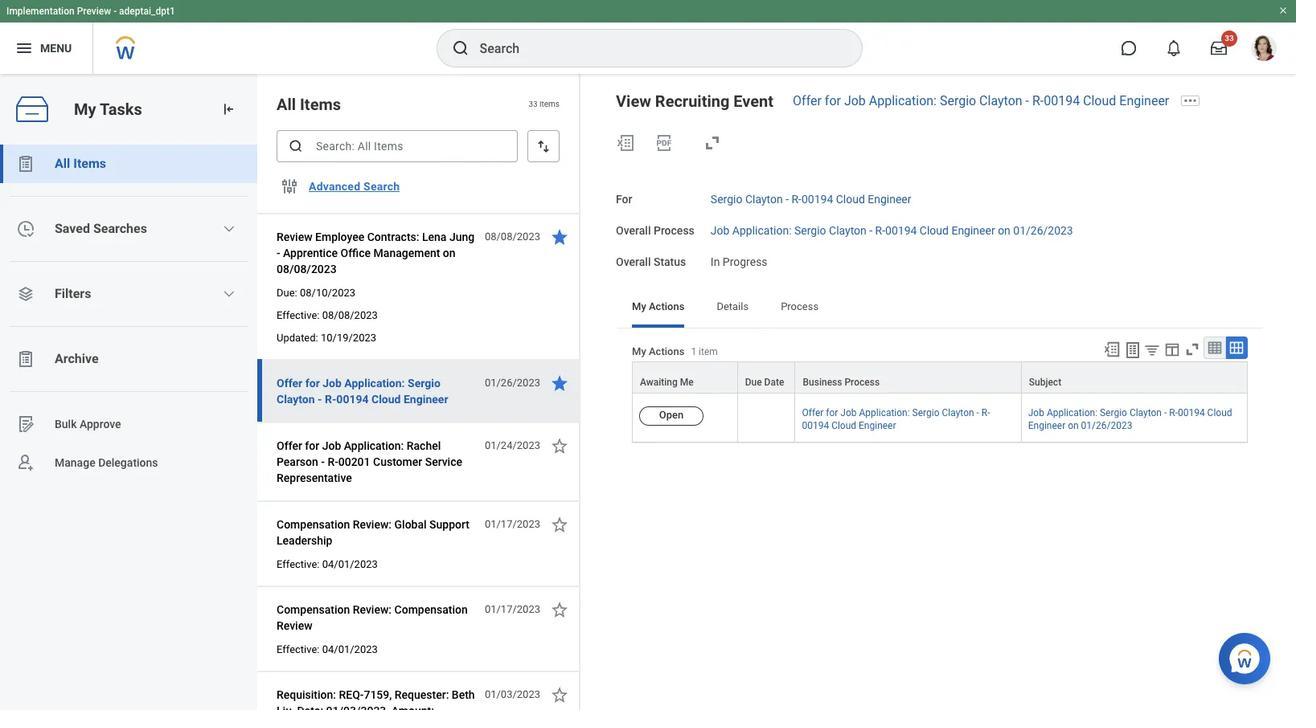 Task type: locate. For each thing, give the bounding box(es) containing it.
0 vertical spatial all items
[[277, 95, 341, 114]]

0 vertical spatial job application: sergio clayton ‎- r-00194 cloud engineer on 01/26/2023
[[711, 224, 1073, 237]]

all items up search icon
[[277, 95, 341, 114]]

review up apprentice
[[277, 231, 313, 244]]

sergio inside offer for job application: sergio clayton ‎- r- 00194 cloud engineer
[[912, 408, 940, 419]]

review: down the compensation review: global support leadership
[[353, 604, 392, 617]]

for
[[825, 93, 841, 109], [305, 377, 320, 390], [826, 408, 838, 419], [305, 440, 319, 453]]

all items button
[[0, 145, 257, 183]]

job application: sergio clayton ‎- r-00194 cloud engineer on 01/26/2023 inside open row
[[1028, 408, 1233, 432]]

compensation review: global support leadership button
[[277, 516, 476, 551]]

export to excel image
[[616, 134, 635, 153], [1103, 341, 1121, 359]]

0 horizontal spatial -
[[114, 6, 117, 17]]

all up search icon
[[277, 95, 296, 114]]

1 horizontal spatial items
[[300, 95, 341, 114]]

sergio clayton ‎- r-00194 cloud engineer
[[711, 193, 912, 206]]

offer down updated:
[[277, 377, 303, 390]]

compensation
[[277, 519, 350, 532], [277, 604, 350, 617], [394, 604, 468, 617]]

1 vertical spatial chevron down image
[[223, 288, 236, 301]]

1 vertical spatial job application: sergio clayton ‎- r-00194 cloud engineer on 01/26/2023
[[1028, 408, 1233, 432]]

0 vertical spatial -
[[114, 6, 117, 17]]

08/08/2023 down apprentice
[[277, 263, 337, 276]]

0 vertical spatial all
[[277, 95, 296, 114]]

- right preview
[[114, 6, 117, 17]]

2 actions from the top
[[649, 345, 685, 358]]

2 04/01/2023 from the top
[[322, 644, 378, 656]]

0 horizontal spatial on
[[443, 247, 456, 260]]

1 chevron down image from the top
[[223, 223, 236, 236]]

0 vertical spatial export to excel image
[[616, 134, 635, 153]]

export to excel image left export to worksheets image
[[1103, 341, 1121, 359]]

delegations
[[98, 457, 158, 469]]

0 horizontal spatial fullscreen image
[[703, 134, 722, 153]]

review: inside the compensation review: global support leadership
[[353, 519, 392, 532]]

- inside menu banner
[[114, 6, 117, 17]]

33 left items at left
[[529, 100, 538, 109]]

0 vertical spatial effective:
[[277, 310, 320, 322]]

due: 08/10/2023
[[277, 287, 356, 299]]

0 vertical spatial my
[[74, 99, 96, 119]]

review: left the global
[[353, 519, 392, 532]]

actions left 1
[[649, 345, 685, 358]]

view printable version (pdf) image
[[655, 134, 674, 153]]

1 vertical spatial 33
[[529, 100, 538, 109]]

0 horizontal spatial offer for job application: sergio clayton ‎- r-00194 cloud engineer
[[277, 377, 448, 406]]

effective: for compensation review: global support leadership
[[277, 559, 320, 571]]

cell
[[738, 394, 796, 444]]

0 vertical spatial review
[[277, 231, 313, 244]]

overall process
[[616, 224, 695, 237]]

process up status
[[654, 224, 695, 237]]

offer down business
[[802, 408, 824, 419]]

tab list containing my actions
[[616, 290, 1264, 328]]

0 vertical spatial offer for job application: sergio clayton ‎- r-00194 cloud engineer
[[793, 93, 1170, 109]]

transformation import image
[[220, 101, 236, 117]]

1 review from the top
[[277, 231, 313, 244]]

open
[[659, 410, 684, 422]]

1 vertical spatial 01/17/2023
[[485, 604, 540, 616]]

33 items
[[529, 100, 560, 109]]

08/08/2023 up 10/19/2023
[[322, 310, 378, 322]]

on inside open row
[[1068, 421, 1079, 432]]

offer for job application: sergio clayton ‎- r- 00194 cloud engineer
[[802, 408, 990, 432]]

office
[[341, 247, 371, 260]]

export to excel image for my actions
[[1103, 341, 1121, 359]]

my
[[74, 99, 96, 119], [632, 301, 646, 313], [632, 345, 646, 358]]

2 vertical spatial effective:
[[277, 644, 320, 656]]

process right details
[[781, 301, 819, 313]]

0 vertical spatial process
[[654, 224, 695, 237]]

offer for job application: rachel pearson ‎- r-00201 customer service representative
[[277, 440, 462, 485]]

1 vertical spatial star image
[[550, 686, 569, 705]]

33 for 33
[[1225, 34, 1234, 43]]

33 inside item list element
[[529, 100, 538, 109]]

engineer
[[1120, 93, 1170, 109], [868, 193, 912, 206], [952, 224, 995, 237], [404, 393, 448, 406], [859, 421, 896, 432], [1028, 421, 1066, 432]]

1 vertical spatial review
[[277, 620, 313, 633]]

1 review: from the top
[[353, 519, 392, 532]]

fullscreen image right the click to view/edit grid preferences icon
[[1184, 341, 1202, 359]]

33 left profile logan mcneil icon
[[1225, 34, 1234, 43]]

process
[[654, 224, 695, 237], [781, 301, 819, 313], [845, 377, 880, 389]]

‎- inside the offer for job application: sergio clayton ‎- r-00194 cloud engineer
[[318, 393, 322, 406]]

all right clipboard image
[[55, 156, 70, 171]]

0 horizontal spatial 33
[[529, 100, 538, 109]]

in
[[711, 255, 720, 268]]

overall for overall status
[[616, 255, 651, 268]]

all items inside item list element
[[277, 95, 341, 114]]

0 vertical spatial items
[[300, 95, 341, 114]]

00194
[[1044, 93, 1080, 109], [802, 193, 833, 206], [886, 224, 917, 237], [336, 393, 369, 406], [1178, 408, 1205, 419], [802, 421, 829, 432]]

2 vertical spatial 01/26/2023
[[1081, 421, 1133, 432]]

1 horizontal spatial all items
[[277, 95, 341, 114]]

1 overall from the top
[[616, 224, 651, 237]]

configure image
[[280, 177, 299, 196]]

for right event
[[825, 93, 841, 109]]

compensation for compensation review: global support leadership
[[277, 519, 350, 532]]

offer inside offer for job application: rachel pearson ‎- r-00201 customer service representative
[[277, 440, 302, 453]]

pearson
[[277, 456, 318, 469]]

review:
[[353, 519, 392, 532], [353, 604, 392, 617]]

requester:
[[395, 689, 449, 702]]

0 horizontal spatial items
[[73, 156, 106, 171]]

1 actions from the top
[[649, 301, 685, 313]]

0 horizontal spatial all items
[[55, 156, 106, 171]]

- left apprentice
[[277, 247, 280, 260]]

effective: 04/01/2023 for compensation review: global support leadership
[[277, 559, 378, 571]]

2 horizontal spatial 01/26/2023
[[1081, 421, 1133, 432]]

job application: sergio clayton ‎- r-00194 cloud engineer on 01/26/2023 for topmost job application: sergio clayton ‎- r-00194 cloud engineer on 01/26/2023 link
[[711, 224, 1073, 237]]

progress
[[723, 255, 768, 268]]

2 star image from the top
[[550, 686, 569, 705]]

application: inside the offer for job application: sergio clayton ‎- r-00194 cloud engineer
[[344, 377, 405, 390]]

08/08/2023 right jung
[[485, 231, 540, 243]]

offer
[[793, 93, 822, 109], [277, 377, 303, 390], [802, 408, 824, 419], [277, 440, 302, 453]]

application: inside offer for job application: sergio clayton ‎- r- 00194 cloud engineer
[[859, 408, 910, 419]]

0 vertical spatial 01/17/2023
[[485, 519, 540, 531]]

0 horizontal spatial all
[[55, 156, 70, 171]]

2 horizontal spatial on
[[1068, 421, 1079, 432]]

process inside 'popup button'
[[845, 377, 880, 389]]

2 review from the top
[[277, 620, 313, 633]]

row containing awaiting me
[[632, 362, 1248, 394]]

1 vertical spatial all items
[[55, 156, 106, 171]]

0 vertical spatial on
[[998, 224, 1011, 237]]

overall status
[[616, 255, 686, 268]]

sergio
[[940, 93, 976, 109], [711, 193, 743, 206], [795, 224, 826, 237], [408, 377, 441, 390], [912, 408, 940, 419], [1100, 408, 1127, 419]]

‎- inside offer for job application: rachel pearson ‎- r-00201 customer service representative
[[321, 456, 325, 469]]

00201
[[338, 456, 370, 469]]

0 vertical spatial actions
[[649, 301, 685, 313]]

1 vertical spatial job application: sergio clayton ‎- r-00194 cloud engineer on 01/26/2023 link
[[1028, 405, 1233, 432]]

view
[[616, 92, 651, 111]]

review up requisition:
[[277, 620, 313, 633]]

star image for due: 08/10/2023
[[550, 228, 569, 247]]

service
[[425, 456, 462, 469]]

on
[[998, 224, 1011, 237], [443, 247, 456, 260], [1068, 421, 1079, 432]]

date:
[[297, 705, 323, 711]]

2 vertical spatial 08/08/2023
[[322, 310, 378, 322]]

1 effective: 04/01/2023 from the top
[[277, 559, 378, 571]]

effective: up requisition:
[[277, 644, 320, 656]]

1 vertical spatial overall
[[616, 255, 651, 268]]

1 vertical spatial export to excel image
[[1103, 341, 1121, 359]]

menu banner
[[0, 0, 1296, 74]]

perspective image
[[16, 285, 35, 304]]

1 vertical spatial offer for job application: sergio clayton ‎- r-00194 cloud engineer
[[277, 377, 448, 406]]

0 vertical spatial star image
[[550, 228, 569, 247]]

1 horizontal spatial offer for job application: sergio clayton ‎- r-00194 cloud engineer
[[793, 93, 1170, 109]]

all items
[[277, 95, 341, 114], [55, 156, 106, 171]]

effective: for compensation review: compensation review
[[277, 644, 320, 656]]

approve
[[80, 418, 121, 431]]

1 vertical spatial -
[[277, 247, 280, 260]]

archive button
[[0, 340, 257, 379]]

00194 inside offer for job application: sergio clayton ‎- r- 00194 cloud engineer
[[802, 421, 829, 432]]

updated: 10/19/2023
[[277, 332, 376, 344]]

1 vertical spatial all
[[55, 156, 70, 171]]

1 horizontal spatial process
[[781, 301, 819, 313]]

clayton inside the offer for job application: sergio clayton ‎- r-00194 cloud engineer
[[277, 393, 315, 406]]

items inside item list element
[[300, 95, 341, 114]]

clock check image
[[16, 220, 35, 239]]

adeptai_dpt1
[[119, 6, 175, 17]]

my down overall status
[[632, 301, 646, 313]]

list
[[0, 145, 257, 483]]

my left tasks
[[74, 99, 96, 119]]

menu
[[40, 42, 72, 54]]

star image
[[550, 228, 569, 247], [550, 686, 569, 705]]

business process button
[[796, 363, 1021, 394]]

offer up pearson
[[277, 440, 302, 453]]

2 effective: 04/01/2023 from the top
[[277, 644, 378, 656]]

-
[[114, 6, 117, 17], [277, 247, 280, 260]]

review employee contracts: lena jung - apprentice office management on 08/08/2023
[[277, 231, 475, 276]]

0 vertical spatial job application: sergio clayton ‎- r-00194 cloud engineer on 01/26/2023 link
[[711, 221, 1073, 237]]

chevron down image for filters
[[223, 288, 236, 301]]

2 chevron down image from the top
[[223, 288, 236, 301]]

0 horizontal spatial export to excel image
[[616, 134, 635, 153]]

2 01/17/2023 from the top
[[485, 604, 540, 616]]

view recruiting event
[[616, 92, 774, 111]]

1 vertical spatial 04/01/2023
[[322, 644, 378, 656]]

rename image
[[16, 415, 35, 434]]

actions up my actions 1 item
[[649, 301, 685, 313]]

1 horizontal spatial -
[[277, 247, 280, 260]]

1 04/01/2023 from the top
[[322, 559, 378, 571]]

01/26/2023
[[1014, 224, 1073, 237], [485, 377, 540, 389], [1081, 421, 1133, 432]]

my up awaiting
[[632, 345, 646, 358]]

1 horizontal spatial all
[[277, 95, 296, 114]]

review
[[277, 231, 313, 244], [277, 620, 313, 633]]

cloud inside the offer for job application: sergio clayton ‎- r-00194 cloud engineer
[[372, 393, 401, 406]]

fullscreen image
[[703, 134, 722, 153], [1184, 341, 1202, 359]]

effective: 04/01/2023 down leadership
[[277, 559, 378, 571]]

job application: sergio clayton ‎- r-00194 cloud engineer on 01/26/2023 link
[[711, 221, 1073, 237], [1028, 405, 1233, 432]]

1 vertical spatial my
[[632, 301, 646, 313]]

08/10/2023
[[300, 287, 356, 299]]

0 vertical spatial 04/01/2023
[[322, 559, 378, 571]]

all inside button
[[55, 156, 70, 171]]

overall left status
[[616, 255, 651, 268]]

filters
[[55, 286, 91, 302]]

2 vertical spatial process
[[845, 377, 880, 389]]

01/17/2023 for compensation review: compensation review
[[485, 604, 540, 616]]

01/26/2023 inside open row
[[1081, 421, 1133, 432]]

2 review: from the top
[[353, 604, 392, 617]]

0 vertical spatial review:
[[353, 519, 392, 532]]

1 vertical spatial effective: 04/01/2023
[[277, 644, 378, 656]]

1 horizontal spatial fullscreen image
[[1184, 341, 1202, 359]]

1 horizontal spatial on
[[998, 224, 1011, 237]]

08/08/2023 inside review employee contracts: lena jung - apprentice office management on 08/08/2023
[[277, 263, 337, 276]]

support
[[430, 519, 470, 532]]

all inside item list element
[[277, 95, 296, 114]]

0 vertical spatial 33
[[1225, 34, 1234, 43]]

clayton
[[980, 93, 1023, 109], [745, 193, 783, 206], [829, 224, 867, 237], [277, 393, 315, 406], [942, 408, 974, 419], [1130, 408, 1162, 419]]

1 star image from the top
[[550, 374, 569, 393]]

tab list
[[616, 290, 1264, 328]]

click to view/edit grid preferences image
[[1164, 341, 1181, 359]]

04/01/2023 down the compensation review: global support leadership
[[322, 559, 378, 571]]

effective: up updated:
[[277, 310, 320, 322]]

overall down the for
[[616, 224, 651, 237]]

1 vertical spatial actions
[[649, 345, 685, 358]]

row
[[632, 362, 1248, 394]]

all items right clipboard image
[[55, 156, 106, 171]]

open button
[[639, 407, 704, 427]]

for up pearson
[[305, 440, 319, 453]]

04/01/2023 down compensation review: compensation review
[[322, 644, 378, 656]]

items inside button
[[73, 156, 106, 171]]

recruiting
[[655, 92, 730, 111]]

application: inside offer for job application: rachel pearson ‎- r-00201 customer service representative
[[344, 440, 404, 453]]

overall
[[616, 224, 651, 237], [616, 255, 651, 268]]

chevron down image inside filters dropdown button
[[223, 288, 236, 301]]

items up search icon
[[300, 95, 341, 114]]

2 vertical spatial on
[[1068, 421, 1079, 432]]

my for my actions
[[632, 301, 646, 313]]

application:
[[869, 93, 937, 109], [733, 224, 792, 237], [344, 377, 405, 390], [859, 408, 910, 419], [1047, 408, 1098, 419], [344, 440, 404, 453]]

items down my tasks
[[73, 156, 106, 171]]

business
[[803, 377, 842, 389]]

effective: down leadership
[[277, 559, 320, 571]]

0 vertical spatial overall
[[616, 224, 651, 237]]

saved
[[55, 221, 90, 236]]

‎- inside offer for job application: sergio clayton ‎- r- 00194 cloud engineer
[[977, 408, 979, 419]]

2 effective: from the top
[[277, 559, 320, 571]]

0 vertical spatial 01/26/2023
[[1014, 224, 1073, 237]]

0 horizontal spatial process
[[654, 224, 695, 237]]

33 for 33 items
[[529, 100, 538, 109]]

1 horizontal spatial 01/26/2023
[[1014, 224, 1073, 237]]

0 horizontal spatial 01/26/2023
[[485, 377, 540, 389]]

1 vertical spatial 08/08/2023
[[277, 263, 337, 276]]

0 vertical spatial chevron down image
[[223, 223, 236, 236]]

for down the business process
[[826, 408, 838, 419]]

offer inside offer for job application: sergio clayton ‎- r- 00194 cloud engineer
[[802, 408, 824, 419]]

04/01/2023
[[322, 559, 378, 571], [322, 644, 378, 656]]

job inside offer for job application: sergio clayton ‎- r- 00194 cloud engineer
[[841, 408, 857, 419]]

toolbar
[[1096, 337, 1248, 362]]

export to excel image for view recruiting event
[[616, 134, 635, 153]]

employee
[[315, 231, 365, 244]]

1 vertical spatial fullscreen image
[[1184, 341, 1202, 359]]

fullscreen image down view recruiting event
[[703, 134, 722, 153]]

10/19/2023
[[321, 332, 376, 344]]

compensation inside the compensation review: global support leadership
[[277, 519, 350, 532]]

1 star image from the top
[[550, 228, 569, 247]]

effective:
[[277, 310, 320, 322], [277, 559, 320, 571], [277, 644, 320, 656]]

1 01/17/2023 from the top
[[485, 519, 540, 531]]

1 horizontal spatial export to excel image
[[1103, 341, 1121, 359]]

searches
[[93, 221, 147, 236]]

awaiting me
[[640, 377, 694, 389]]

manage delegations link
[[0, 444, 257, 483]]

on for topmost job application: sergio clayton ‎- r-00194 cloud engineer on 01/26/2023 link
[[998, 224, 1011, 237]]

req-
[[339, 689, 364, 702]]

beth
[[452, 689, 475, 702]]

cloud
[[1083, 93, 1117, 109], [836, 193, 865, 206], [920, 224, 949, 237], [372, 393, 401, 406], [1208, 408, 1233, 419], [832, 421, 857, 432]]

business process
[[803, 377, 880, 389]]

2 horizontal spatial process
[[845, 377, 880, 389]]

process right business
[[845, 377, 880, 389]]

1 vertical spatial on
[[443, 247, 456, 260]]

r- inside offer for job application: sergio clayton ‎- r- 00194 cloud engineer
[[982, 408, 990, 419]]

2 overall from the top
[[616, 255, 651, 268]]

review: inside compensation review: compensation review
[[353, 604, 392, 617]]

‎- inside job application: sergio clayton ‎- r-00194 cloud engineer on 01/26/2023
[[1164, 408, 1167, 419]]

1 horizontal spatial 33
[[1225, 34, 1234, 43]]

2 star image from the top
[[550, 437, 569, 456]]

awaiting me button
[[633, 363, 737, 394]]

1 vertical spatial effective:
[[277, 559, 320, 571]]

star image
[[550, 374, 569, 393], [550, 437, 569, 456], [550, 516, 569, 535], [550, 601, 569, 620]]

my actions 1 item
[[632, 345, 718, 358]]

review: for global
[[353, 519, 392, 532]]

01/24/2023
[[485, 440, 540, 452]]

for down the updated: 10/19/2023
[[305, 377, 320, 390]]

33 inside 33 button
[[1225, 34, 1234, 43]]

effective: 04/01/2023 up requisition:
[[277, 644, 378, 656]]

for inside the offer for job application: sergio clayton ‎- r-00194 cloud engineer
[[305, 377, 320, 390]]

rachel
[[407, 440, 441, 453]]

1 vertical spatial items
[[73, 156, 106, 171]]

chevron down image
[[223, 223, 236, 236], [223, 288, 236, 301]]

offer for job application: sergio clayton ‎- r-00194 cloud engineer
[[793, 93, 1170, 109], [277, 377, 448, 406]]

1 vertical spatial review:
[[353, 604, 392, 617]]

chevron down image for saved searches
[[223, 223, 236, 236]]

0 vertical spatial effective: 04/01/2023
[[277, 559, 378, 571]]

export to excel image left view printable version (pdf) icon
[[616, 134, 635, 153]]

1 vertical spatial 01/26/2023
[[485, 377, 540, 389]]

- inside review employee contracts: lena jung - apprentice office management on 08/08/2023
[[277, 247, 280, 260]]

3 effective: from the top
[[277, 644, 320, 656]]



Task type: vqa. For each thing, say whether or not it's contained in the screenshot.
the right "list"
no



Task type: describe. For each thing, give the bounding box(es) containing it.
implementation
[[6, 6, 75, 17]]

job inside offer for job application: rachel pearson ‎- r-00201 customer service representative
[[322, 440, 341, 453]]

04/01/2023 for global
[[322, 559, 378, 571]]

r- inside offer for job application: rachel pearson ‎- r-00201 customer service representative
[[328, 456, 338, 469]]

details
[[717, 301, 749, 313]]

table image
[[1207, 340, 1223, 356]]

lena
[[422, 231, 447, 244]]

subject
[[1029, 377, 1062, 389]]

export to worksheets image
[[1124, 341, 1143, 360]]

job inside the offer for job application: sergio clayton ‎- r-00194 cloud engineer
[[323, 377, 342, 390]]

due
[[745, 377, 762, 389]]

status
[[654, 255, 686, 268]]

saved searches button
[[0, 210, 257, 249]]

inbox large image
[[1211, 40, 1227, 56]]

my tasks
[[74, 99, 142, 119]]

item
[[699, 346, 718, 358]]

compensation review: compensation review button
[[277, 601, 476, 636]]

review inside review employee contracts: lena jung - apprentice office management on 08/08/2023
[[277, 231, 313, 244]]

01/03/2023
[[485, 689, 540, 701]]

customer
[[373, 456, 422, 469]]

star image for 01/03/2023
[[550, 686, 569, 705]]

user plus image
[[16, 454, 35, 473]]

expand table image
[[1229, 340, 1245, 356]]

offer for job application: rachel pearson ‎- r-00201 customer service representative button
[[277, 437, 476, 488]]

2 vertical spatial my
[[632, 345, 646, 358]]

due:
[[277, 287, 297, 299]]

search
[[364, 180, 400, 193]]

01/17/2023 for compensation review: global support leadership
[[485, 519, 540, 531]]

saved searches
[[55, 221, 147, 236]]

offer for job application: sergio clayton ‎- r-00194 cloud engineer button
[[277, 374, 476, 409]]

updated:
[[277, 332, 318, 344]]

in progress
[[711, 255, 768, 268]]

profile logan mcneil image
[[1251, 35, 1277, 64]]

management
[[374, 247, 440, 260]]

contracts:
[[367, 231, 419, 244]]

advanced
[[309, 180, 361, 193]]

filters button
[[0, 275, 257, 314]]

sergio inside the offer for job application: sergio clayton ‎- r-00194 cloud engineer
[[408, 377, 441, 390]]

1
[[691, 346, 697, 358]]

my actions
[[632, 301, 685, 313]]

01/26/2023 inside item list element
[[485, 377, 540, 389]]

awaiting
[[640, 377, 678, 389]]

clipboard image
[[16, 350, 35, 369]]

my for my tasks
[[74, 99, 96, 119]]

actions for my actions 1 item
[[649, 345, 685, 358]]

1 effective: from the top
[[277, 310, 320, 322]]

04/01/2023 for compensation
[[322, 644, 378, 656]]

bulk approve link
[[0, 405, 257, 444]]

representative
[[277, 472, 352, 485]]

tasks
[[100, 99, 142, 119]]

select to filter grid data image
[[1144, 342, 1161, 359]]

effective: 04/01/2023 for compensation review: compensation review
[[277, 644, 378, 656]]

liu,
[[277, 705, 294, 711]]

subject button
[[1022, 363, 1247, 394]]

actions for my actions
[[649, 301, 685, 313]]

bulk
[[55, 418, 77, 431]]

bulk approve
[[55, 418, 121, 431]]

engineer inside the offer for job application: sergio clayton ‎- r-00194 cloud engineer
[[404, 393, 448, 406]]

process for overall process
[[654, 224, 695, 237]]

Search: All Items text field
[[277, 130, 518, 162]]

requisition: req-7159, requester: beth liu, date: 01/03/2023, amount button
[[277, 686, 476, 711]]

list containing all items
[[0, 145, 257, 483]]

01/26/2023 for job application: sergio clayton ‎- r-00194 cloud engineer on 01/26/2023 link to the bottom
[[1081, 421, 1133, 432]]

archive
[[55, 351, 99, 367]]

requisition:
[[277, 689, 336, 702]]

overall for overall process
[[616, 224, 651, 237]]

0 vertical spatial 08/08/2023
[[485, 231, 540, 243]]

advanced search button
[[302, 170, 406, 203]]

open row
[[632, 394, 1248, 444]]

advanced search
[[309, 180, 400, 193]]

01/03/2023,
[[326, 705, 389, 711]]

global
[[394, 519, 427, 532]]

Search Workday  search field
[[480, 31, 829, 66]]

due date
[[745, 377, 784, 389]]

1 vertical spatial process
[[781, 301, 819, 313]]

process for business process
[[845, 377, 880, 389]]

jung
[[449, 231, 475, 244]]

effective: 08/08/2023
[[277, 310, 378, 322]]

review employee contracts: lena jung - apprentice office management on 08/08/2023 button
[[277, 228, 476, 279]]

item list element
[[257, 74, 581, 711]]

offer right event
[[793, 93, 822, 109]]

apprentice
[[283, 247, 338, 260]]

due date button
[[738, 363, 795, 394]]

00194 inside the offer for job application: sergio clayton ‎- r-00194 cloud engineer
[[336, 393, 369, 406]]

review inside compensation review: compensation review
[[277, 620, 313, 633]]

overall status element
[[711, 246, 768, 270]]

engineer inside offer for job application: sergio clayton ‎- r- 00194 cloud engineer
[[859, 421, 896, 432]]

compensation for compensation review: compensation review
[[277, 604, 350, 617]]

requisition: req-7159, requester: beth liu, date: 01/03/2023, amount
[[277, 689, 475, 711]]

search image
[[288, 138, 304, 154]]

for
[[616, 193, 632, 206]]

offer for job application: sergio clayton ‎- r- 00194 cloud engineer link
[[802, 405, 990, 432]]

review: for compensation
[[353, 604, 392, 617]]

cloud inside offer for job application: sergio clayton ‎- r- 00194 cloud engineer
[[832, 421, 857, 432]]

for inside offer for job application: sergio clayton ‎- r- 00194 cloud engineer
[[826, 408, 838, 419]]

leadership
[[277, 535, 333, 548]]

me
[[680, 377, 694, 389]]

clayton inside job application: sergio clayton ‎- r-00194 cloud engineer on 01/26/2023
[[1130, 408, 1162, 419]]

implementation preview -   adeptai_dpt1
[[6, 6, 175, 17]]

7159,
[[364, 689, 392, 702]]

offer for job application: sergio clayton ‎- r-00194 cloud engineer inside offer for job application: sergio clayton ‎- r-00194 cloud engineer button
[[277, 377, 448, 406]]

menu button
[[0, 23, 93, 74]]

event
[[734, 92, 774, 111]]

manage delegations
[[55, 457, 158, 469]]

0 vertical spatial fullscreen image
[[703, 134, 722, 153]]

01/26/2023 for topmost job application: sergio clayton ‎- r-00194 cloud engineer on 01/26/2023 link
[[1014, 224, 1073, 237]]

on inside review employee contracts: lena jung - apprentice office management on 08/08/2023
[[443, 247, 456, 260]]

items
[[540, 100, 560, 109]]

close environment banner image
[[1279, 6, 1288, 15]]

offer for job application: sergio clayton ‎- r-00194 cloud engineer link
[[793, 93, 1170, 109]]

r- inside the offer for job application: sergio clayton ‎- r-00194 cloud engineer
[[325, 393, 336, 406]]

preview
[[77, 6, 111, 17]]

all items inside button
[[55, 156, 106, 171]]

for inside offer for job application: rachel pearson ‎- r-00201 customer service representative
[[305, 440, 319, 453]]

justify image
[[14, 39, 34, 58]]

compensation review: compensation review
[[277, 604, 468, 633]]

sort image
[[536, 138, 552, 154]]

notifications large image
[[1166, 40, 1182, 56]]

clayton inside offer for job application: sergio clayton ‎- r- 00194 cloud engineer
[[942, 408, 974, 419]]

offer inside the offer for job application: sergio clayton ‎- r-00194 cloud engineer
[[277, 377, 303, 390]]

job application: sergio clayton ‎- r-00194 cloud engineer on 01/26/2023 for job application: sergio clayton ‎- r-00194 cloud engineer on 01/26/2023 link to the bottom
[[1028, 408, 1233, 432]]

sergio clayton ‎- r-00194 cloud engineer link
[[711, 190, 912, 206]]

on for job application: sergio clayton ‎- r-00194 cloud engineer on 01/26/2023 link to the bottom
[[1068, 421, 1079, 432]]

3 star image from the top
[[550, 516, 569, 535]]

date
[[764, 377, 784, 389]]

4 star image from the top
[[550, 601, 569, 620]]

search image
[[451, 39, 470, 58]]

my tasks element
[[0, 74, 257, 711]]

clipboard image
[[16, 154, 35, 174]]



